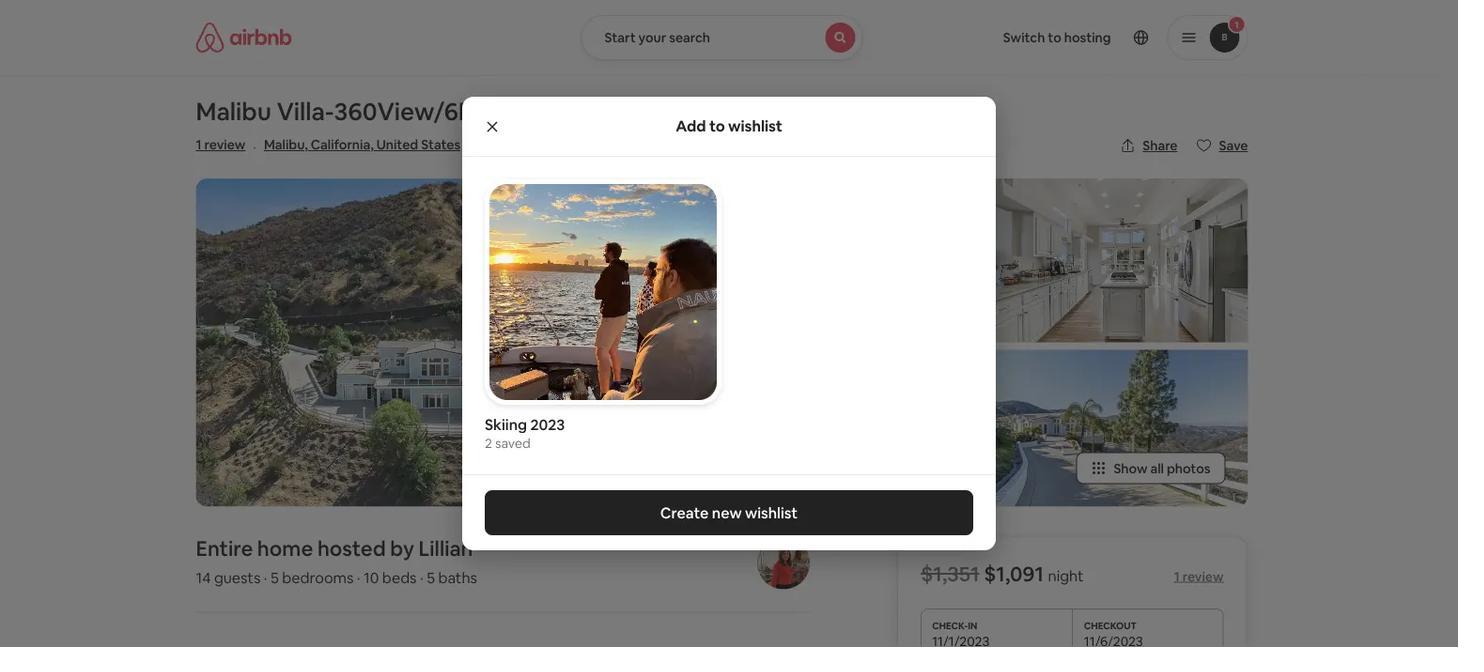 Task type: locate. For each thing, give the bounding box(es) containing it.
1 review button
[[196, 135, 245, 154], [1174, 568, 1224, 585]]

states
[[421, 136, 460, 153]]

review for 1 review · malibu, california, united states
[[204, 136, 245, 153]]

learn more about the host, lillian. image
[[757, 537, 810, 589], [757, 537, 810, 589]]

skiing
[[485, 415, 527, 434]]

guests
[[214, 568, 260, 588]]

5 down the home
[[271, 568, 279, 588]]

1 vertical spatial review
[[1182, 568, 1224, 585]]

by lillian
[[390, 535, 473, 562]]

1 vertical spatial 1 review button
[[1174, 568, 1224, 585]]

wishlist inside button
[[745, 503, 798, 522]]

create
[[660, 503, 709, 522]]

0 vertical spatial wishlist
[[728, 117, 782, 136]]

0 vertical spatial 1 review button
[[196, 135, 245, 154]]

villa-
[[277, 96, 334, 127]]

bedrooms
[[282, 568, 354, 588]]

0 vertical spatial 1
[[196, 136, 202, 153]]

0 horizontal spatial review
[[204, 136, 245, 153]]

1 5 from the left
[[271, 568, 279, 588]]

create new wishlist button
[[485, 490, 973, 535]]

0 horizontal spatial 1 review button
[[196, 135, 245, 154]]

1
[[196, 136, 202, 153], [1174, 568, 1180, 585]]

1 horizontal spatial 1
[[1174, 568, 1180, 585]]

review inside 1 review · malibu, california, united states
[[204, 136, 245, 153]]

2 5 from the left
[[427, 568, 435, 588]]

5
[[271, 568, 279, 588], [427, 568, 435, 588]]

wishlist
[[728, 117, 782, 136], [745, 503, 798, 522]]

start your search
[[605, 29, 710, 46]]

1 vertical spatial wishlist
[[745, 503, 798, 522]]

1 horizontal spatial review
[[1182, 568, 1224, 585]]

add
[[676, 117, 706, 136]]

baths
[[438, 568, 477, 588]]

5 left baths at the bottom of page
[[427, 568, 435, 588]]

1 horizontal spatial 5
[[427, 568, 435, 588]]

0 horizontal spatial 5
[[271, 568, 279, 588]]

$1,351
[[921, 560, 979, 587]]

show all photos button
[[1076, 452, 1226, 484]]

0 vertical spatial review
[[204, 136, 245, 153]]

wishlist right new
[[745, 503, 798, 522]]

· left the malibu,
[[253, 137, 257, 156]]

show all photos
[[1114, 460, 1210, 477]]

·
[[253, 137, 257, 156], [264, 568, 267, 588], [357, 568, 360, 588], [420, 568, 423, 588]]

photos
[[1167, 460, 1210, 477]]

skiing 2023 2 saved
[[485, 415, 565, 452]]

Start your search search field
[[581, 15, 863, 60]]

review
[[204, 136, 245, 153], [1182, 568, 1224, 585]]

0 horizontal spatial 1
[[196, 136, 202, 153]]

$1,351 $1,091 night
[[921, 560, 1084, 587]]

1 inside 1 review · malibu, california, united states
[[196, 136, 202, 153]]

1 vertical spatial 1
[[1174, 568, 1180, 585]]

wishlist right 'to'
[[728, 117, 782, 136]]



Task type: describe. For each thing, give the bounding box(es) containing it.
beds
[[382, 568, 417, 588]]

create new wishlist
[[660, 503, 798, 522]]

profile element
[[885, 0, 1248, 75]]

all
[[1150, 460, 1164, 477]]

malibu villa-360view/6bdr/5bth image 1 image
[[196, 178, 722, 507]]

· right beds
[[420, 568, 423, 588]]

hosted
[[317, 535, 386, 562]]

malibu villa-360view/6bdr/5bth image 4 image
[[993, 178, 1248, 343]]

search
[[669, 29, 710, 46]]

malibu
[[196, 96, 271, 127]]

malibu,
[[264, 136, 308, 153]]

wishlist for create new wishlist
[[745, 503, 798, 522]]

malibu villa-360view/6bdr/5bth image 2 image
[[729, 178, 985, 343]]

start
[[605, 29, 636, 46]]

360view/6bdr/5bth
[[334, 96, 569, 127]]

wishlist for skiing 2023, 2 saved group
[[485, 179, 722, 452]]

new
[[712, 503, 742, 522]]

share button
[[1113, 130, 1185, 162]]

1 horizontal spatial 1 review button
[[1174, 568, 1224, 585]]

start your search button
[[581, 15, 863, 60]]

united
[[376, 136, 418, 153]]

saved
[[495, 435, 531, 452]]

night
[[1048, 566, 1084, 585]]

1 review · malibu, california, united states
[[196, 136, 460, 156]]

save button
[[1189, 130, 1256, 162]]

malibu villa-360view/6bdr/5bth
[[196, 96, 569, 127]]

1 for 1 review
[[1174, 568, 1180, 585]]

1 review
[[1174, 568, 1224, 585]]

add to wishlist
[[676, 117, 782, 136]]

malibu villa-360view/6bdr/5bth image 5 image
[[993, 350, 1248, 507]]

entire home hosted by lillian 14 guests · 5 bedrooms · 10 beds · 5 baths
[[196, 535, 477, 588]]

add to wishlist dialog
[[462, 97, 996, 550]]

your
[[638, 29, 666, 46]]

to
[[709, 117, 725, 136]]

review for 1 review
[[1182, 568, 1224, 585]]

14
[[196, 568, 211, 588]]

$1,091
[[984, 560, 1044, 587]]

1 for 1 review · malibu, california, united states
[[196, 136, 202, 153]]

· inside 1 review · malibu, california, united states
[[253, 137, 257, 156]]

wishlist for add to wishlist
[[728, 117, 782, 136]]

10
[[364, 568, 379, 588]]

california,
[[311, 136, 374, 153]]

malibu, california, united states button
[[264, 133, 460, 156]]

· right guests
[[264, 568, 267, 588]]

malibu villa-360view/6bdr/5bth image 3 image
[[729, 350, 985, 507]]

2023
[[530, 415, 565, 434]]

2
[[485, 435, 492, 452]]

share
[[1143, 137, 1178, 154]]

entire
[[196, 535, 253, 562]]

show
[[1114, 460, 1148, 477]]

save
[[1219, 137, 1248, 154]]

home
[[257, 535, 313, 562]]

· left 10
[[357, 568, 360, 588]]



Task type: vqa. For each thing, say whether or not it's contained in the screenshot.
Add to wishlist
yes



